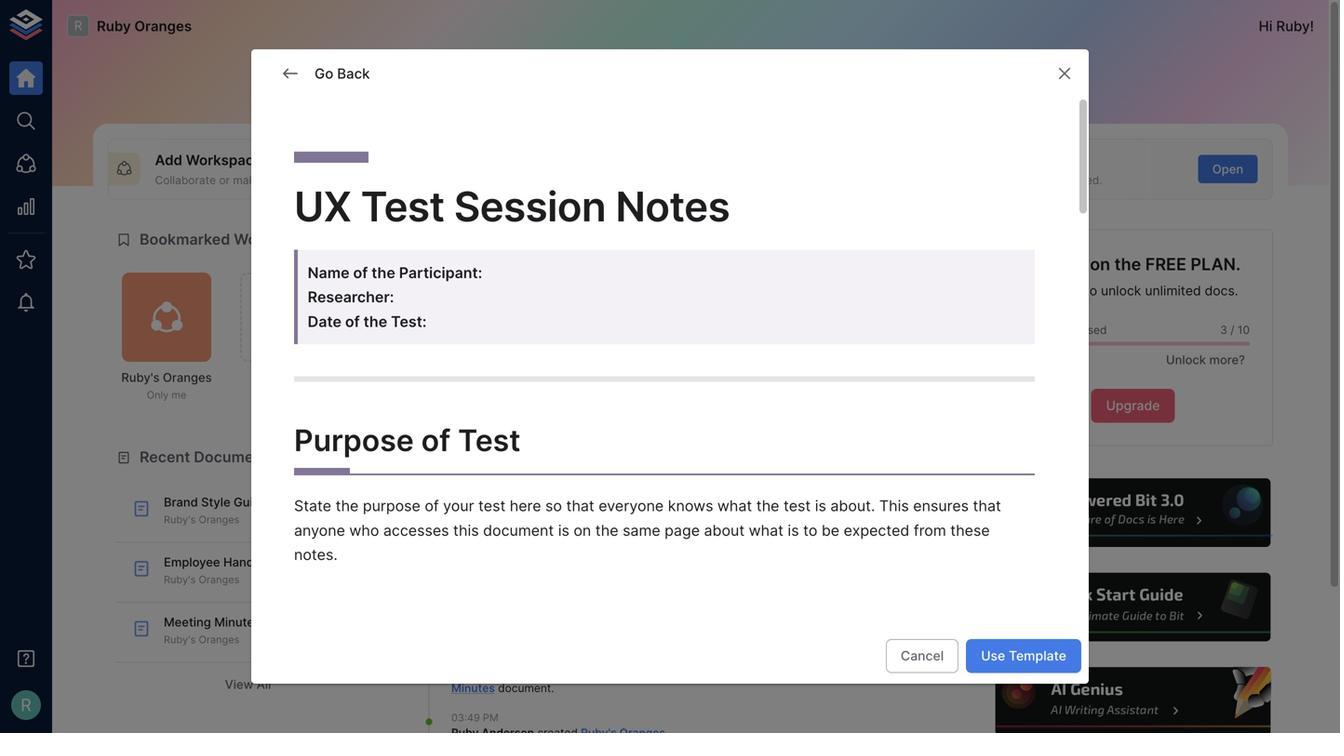 Task type: locate. For each thing, give the bounding box(es) containing it.
is up be
[[815, 497, 827, 515]]

ensures
[[914, 497, 969, 515]]

workspace up or
[[186, 152, 262, 169]]

0 vertical spatial upgrade
[[1028, 283, 1082, 299]]

oranges inside the employee handbook ruby's oranges
[[199, 574, 240, 586]]

that up the these
[[974, 497, 1002, 515]]

unlock
[[1102, 283, 1142, 299]]

minutes for meeting minutes ruby's oranges
[[214, 615, 261, 630]]

only
[[147, 389, 169, 402]]

plan.
[[1191, 254, 1241, 275]]

04:05 pm
[[452, 531, 499, 543]]

from
[[914, 522, 947, 540]]

2 pm from the top
[[483, 712, 499, 725]]

ruby's inside meeting minutes ruby's oranges
[[164, 634, 196, 646]]

1 horizontal spatial on
[[1091, 254, 1111, 275]]

free
[[1146, 254, 1187, 275]]

on inside state the purpose of your test here so that everyone knows what the test is about. this ensures that anyone who accesses this document is on the same page about what is to be expected from these notes.
[[574, 522, 592, 540]]

docs.
[[1205, 283, 1239, 299]]

3 help image from the top
[[994, 665, 1274, 734]]

test
[[361, 182, 445, 231], [458, 423, 521, 459]]

the up unlock
[[1115, 254, 1142, 275]]

on right are
[[1091, 254, 1111, 275]]

page
[[665, 522, 700, 540]]

that
[[567, 497, 595, 515], [974, 497, 1002, 515]]

used
[[1080, 324, 1108, 337]]

go
[[315, 65, 334, 82]]

1 vertical spatial workspace
[[435, 448, 516, 467]]

of up researcher:
[[353, 264, 368, 282]]

of left your
[[425, 497, 439, 515]]

workspace
[[259, 333, 311, 345]]

test left about.
[[784, 497, 811, 515]]

expected
[[844, 522, 910, 540]]

session
[[454, 182, 606, 231]]

1 vertical spatial minutes
[[452, 682, 495, 695]]

0 horizontal spatial r
[[21, 695, 32, 716]]

1 vertical spatial help image
[[994, 571, 1274, 645]]

document down here
[[483, 522, 554, 540]]

back
[[337, 65, 370, 82]]

or
[[219, 173, 230, 187]]

0 horizontal spatial test
[[479, 497, 506, 515]]

3 / 10
[[1221, 324, 1251, 337]]

what
[[718, 497, 753, 515], [749, 522, 784, 540]]

0 horizontal spatial upgrade
[[1028, 283, 1082, 299]]

meeting inside meeting minutes ruby's oranges
[[164, 615, 211, 630]]

on inside you are on the free plan. upgrade to unlock unlimited docs.
[[1091, 254, 1111, 275]]

purpose
[[363, 497, 421, 515]]

the
[[1115, 254, 1142, 275], [372, 264, 396, 282], [364, 313, 388, 331], [336, 497, 359, 515], [757, 497, 780, 515], [596, 522, 619, 540]]

unlock more?
[[1167, 353, 1246, 367]]

documents
[[1017, 324, 1077, 337], [194, 448, 276, 467]]

3
[[1221, 324, 1228, 337]]

upgrade inside button
[[1107, 398, 1161, 414]]

meeting inside meeting minutes
[[581, 666, 626, 680]]

handbook
[[223, 555, 283, 570]]

0 horizontal spatial test
[[361, 182, 445, 231]]

0 vertical spatial meeting
[[164, 615, 211, 630]]

workspaces
[[234, 231, 323, 249]]

minutes down ruby anderson
[[452, 682, 495, 695]]

bookmark workspace
[[259, 319, 311, 345]]

document down anderson
[[498, 682, 551, 695]]

0 vertical spatial workspace
[[186, 152, 262, 169]]

upgrade down unlock more? button
[[1107, 398, 1161, 414]]

participant:
[[399, 264, 483, 282]]

1 vertical spatial document
[[498, 682, 551, 695]]

help image
[[994, 476, 1274, 550], [994, 571, 1274, 645], [994, 665, 1274, 734]]

collaborate
[[155, 173, 216, 187]]

is
[[815, 497, 827, 515], [558, 522, 570, 540], [788, 522, 799, 540]]

0 vertical spatial pm
[[483, 531, 499, 543]]

workspace inside add workspace collaborate or make it private.
[[186, 152, 262, 169]]

to left be
[[804, 522, 818, 540]]

1 test from the left
[[479, 497, 506, 515]]

minutes down the employee handbook ruby's oranges
[[214, 615, 261, 630]]

1 horizontal spatial that
[[974, 497, 1002, 515]]

that right so
[[567, 497, 595, 515]]

notes.
[[294, 546, 338, 564]]

1 horizontal spatial meeting
[[581, 666, 626, 680]]

03:49 pm
[[452, 712, 499, 725]]

r button
[[6, 685, 47, 726]]

r
[[74, 18, 82, 34], [21, 695, 32, 716]]

to left unlock
[[1085, 283, 1098, 299]]

04:05
[[452, 531, 480, 543]]

0 vertical spatial minutes
[[214, 615, 261, 630]]

to inside state the purpose of your test here so that everyone knows what the test is about. this ensures that anyone who accesses this document is on the same page about what is to be expected from these notes.
[[804, 522, 818, 540]]

of down researcher:
[[345, 313, 360, 331]]

purpose
[[294, 423, 414, 459]]

are
[[1061, 254, 1086, 275]]

1 horizontal spatial minutes
[[452, 682, 495, 695]]

inspired.
[[1058, 173, 1103, 187]]

test right your
[[479, 497, 506, 515]]

0 horizontal spatial that
[[567, 497, 595, 515]]

these
[[951, 522, 990, 540]]

0 horizontal spatial minutes
[[214, 615, 261, 630]]

the down everyone
[[596, 522, 619, 540]]

0 vertical spatial r
[[74, 18, 82, 34]]

0 vertical spatial to
[[1085, 283, 1098, 299]]

bookmark workspace button
[[240, 273, 330, 362]]

minutes
[[214, 615, 261, 630], [452, 682, 495, 695]]

pm right '03:49'
[[483, 712, 499, 725]]

test
[[479, 497, 506, 515], [784, 497, 811, 515]]

favorites
[[803, 627, 853, 642]]

ruby
[[97, 18, 131, 34], [1277, 18, 1311, 34], [452, 666, 479, 680]]

get
[[1037, 173, 1055, 187]]

use template button
[[967, 640, 1082, 674]]

you are on the free plan. upgrade to unlock unlimited docs.
[[1026, 254, 1241, 299]]

1 pm from the top
[[483, 531, 499, 543]]

1 vertical spatial on
[[574, 522, 592, 540]]

1 horizontal spatial to
[[1085, 283, 1098, 299]]

document .
[[495, 682, 555, 695]]

workspace up your
[[435, 448, 516, 467]]

1 vertical spatial documents
[[194, 448, 276, 467]]

0 vertical spatial documents
[[1017, 324, 1077, 337]]

r inside button
[[21, 695, 32, 716]]

workspace
[[186, 152, 262, 169], [435, 448, 516, 467]]

0 vertical spatial document
[[483, 522, 554, 540]]

2 horizontal spatial is
[[815, 497, 827, 515]]

1 vertical spatial test
[[458, 423, 521, 459]]

0 horizontal spatial on
[[574, 522, 592, 540]]

0 horizontal spatial meeting
[[164, 615, 211, 630]]

/
[[1231, 324, 1235, 337]]

ruby's oranges only me
[[121, 371, 212, 402]]

0 horizontal spatial workspace
[[186, 152, 262, 169]]

1 vertical spatial meeting
[[581, 666, 626, 680]]

is down so
[[558, 522, 570, 540]]

pm right 04:05
[[483, 531, 499, 543]]

on left same
[[574, 522, 592, 540]]

1 horizontal spatial upgrade
[[1107, 398, 1161, 414]]

add workspace collaborate or make it private.
[[155, 152, 314, 187]]

2 horizontal spatial ruby
[[1277, 18, 1311, 34]]

is left be
[[788, 522, 799, 540]]

test up participant:
[[361, 182, 445, 231]]

0 horizontal spatial documents
[[194, 448, 276, 467]]

found.
[[857, 627, 894, 642]]

0 horizontal spatial to
[[804, 522, 818, 540]]

what up about
[[718, 497, 753, 515]]

pm for 04:05 pm
[[483, 531, 499, 543]]

state the purpose of your test here so that everyone knows what the test is about. this ensures that anyone who accesses this document is on the same page about what is to be expected from these notes.
[[294, 497, 1006, 564]]

and
[[1015, 173, 1034, 187]]

ruby for ruby anderson
[[452, 666, 479, 680]]

1 vertical spatial r
[[21, 695, 32, 716]]

1 vertical spatial to
[[804, 522, 818, 540]]

1 horizontal spatial test
[[784, 497, 811, 515]]

minutes inside meeting minutes ruby's oranges
[[214, 615, 261, 630]]

upgrade inside you are on the free plan. upgrade to unlock unlimited docs.
[[1028, 283, 1082, 299]]

the up who
[[336, 497, 359, 515]]

documents left used
[[1017, 324, 1077, 337]]

test up your
[[458, 423, 521, 459]]

ux test session notes
[[294, 182, 730, 231]]

knows
[[668, 497, 714, 515]]

upgrade down you
[[1028, 283, 1082, 299]]

0 vertical spatial on
[[1091, 254, 1111, 275]]

of
[[353, 264, 368, 282], [345, 313, 360, 331], [421, 423, 451, 459], [425, 497, 439, 515]]

1 vertical spatial upgrade
[[1107, 398, 1161, 414]]

0 vertical spatial help image
[[994, 476, 1274, 550]]

2 vertical spatial help image
[[994, 665, 1274, 734]]

the inside you are on the free plan. upgrade to unlock unlimited docs.
[[1115, 254, 1142, 275]]

minutes inside meeting minutes
[[452, 682, 495, 695]]

1 vertical spatial pm
[[483, 712, 499, 725]]

1 horizontal spatial ruby
[[452, 666, 479, 680]]

ruby for ruby oranges
[[97, 18, 131, 34]]

upgrade
[[1028, 283, 1082, 299], [1107, 398, 1161, 414]]

0 horizontal spatial ruby
[[97, 18, 131, 34]]

about.
[[831, 497, 876, 515]]

documents up guide
[[194, 448, 276, 467]]

what right about
[[749, 522, 784, 540]]

1 horizontal spatial documents
[[1017, 324, 1077, 337]]

1 horizontal spatial test
[[458, 423, 521, 459]]

activities
[[520, 448, 587, 467]]



Task type: describe. For each thing, give the bounding box(es) containing it.
you
[[1026, 254, 1056, 275]]

minutes for meeting minutes
[[452, 682, 495, 695]]

meeting minutes link
[[452, 666, 626, 695]]

0 horizontal spatial is
[[558, 522, 570, 540]]

test:
[[391, 313, 427, 331]]

ruby's inside brand style guide ruby's oranges
[[164, 514, 196, 526]]

ruby's inside the employee handbook ruby's oranges
[[164, 574, 196, 586]]

purpose of test
[[294, 423, 521, 459]]

all
[[257, 678, 271, 692]]

1 help image from the top
[[994, 476, 1274, 550]]

it
[[265, 173, 271, 187]]

1 horizontal spatial r
[[74, 18, 82, 34]]

recent
[[140, 448, 190, 467]]

notes
[[616, 182, 730, 231]]

of inside state the purpose of your test here so that everyone knows what the test is about. this ensures that anyone who accesses this document is on the same page about what is to be expected from these notes.
[[425, 497, 439, 515]]

2 help image from the top
[[994, 571, 1274, 645]]

use template
[[982, 649, 1067, 665]]

here
[[510, 497, 542, 515]]

view all
[[225, 678, 271, 692]]

faster
[[981, 173, 1011, 187]]

cancel button
[[886, 640, 959, 674]]

cancel
[[901, 649, 944, 665]]

create faster and get inspired.
[[942, 173, 1103, 187]]

add
[[155, 152, 183, 169]]

style
[[201, 495, 231, 510]]

state
[[294, 497, 332, 515]]

today
[[422, 492, 457, 506]]

meeting minutes
[[452, 666, 626, 695]]

date
[[308, 313, 342, 331]]

2 test from the left
[[784, 497, 811, 515]]

about
[[704, 522, 745, 540]]

pm for 03:49 pm
[[483, 712, 499, 725]]

meeting for meeting minutes ruby's oranges
[[164, 615, 211, 630]]

brand
[[164, 495, 198, 510]]

anyone
[[294, 522, 345, 540]]

upgrade button
[[1092, 389, 1176, 423]]

10
[[1238, 324, 1251, 337]]

the left test:
[[364, 313, 388, 331]]

the up researcher:
[[372, 264, 396, 282]]

me
[[172, 389, 187, 402]]

to inside you are on the free plan. upgrade to unlock unlimited docs.
[[1085, 283, 1098, 299]]

private.
[[274, 173, 314, 187]]

more?
[[1210, 353, 1246, 367]]

employee
[[164, 555, 220, 570]]

.
[[551, 682, 555, 695]]

ruby anderson
[[452, 666, 534, 680]]

make
[[233, 173, 261, 187]]

meeting for meeting minutes
[[581, 666, 626, 680]]

1 vertical spatial what
[[749, 522, 784, 540]]

bookmark
[[261, 319, 309, 331]]

document inside state the purpose of your test here so that everyone knows what the test is about. this ensures that anyone who accesses this document is on the same page about what is to be expected from these notes.
[[483, 522, 554, 540]]

so
[[546, 497, 562, 515]]

2 that from the left
[[974, 497, 1002, 515]]

anderson
[[482, 666, 534, 680]]

open
[[1213, 162, 1244, 176]]

unlock
[[1167, 353, 1207, 367]]

guide
[[234, 495, 268, 510]]

this
[[453, 522, 479, 540]]

hi
[[1259, 18, 1273, 34]]

documents used
[[1017, 324, 1108, 337]]

name
[[308, 264, 350, 282]]

who
[[350, 522, 379, 540]]

ux
[[294, 182, 351, 231]]

of up the today
[[421, 423, 451, 459]]

1 horizontal spatial is
[[788, 522, 799, 540]]

workspace activities
[[435, 448, 587, 467]]

meeting minutes ruby's oranges
[[164, 615, 261, 646]]

everyone
[[599, 497, 664, 515]]

create
[[942, 173, 978, 187]]

bookmarked workspaces
[[140, 231, 323, 249]]

brand style guide ruby's oranges
[[164, 495, 268, 526]]

oranges inside ruby's oranges only me
[[163, 371, 212, 385]]

be
[[822, 522, 840, 540]]

unlock more? button
[[1156, 346, 1251, 375]]

same
[[623, 522, 661, 540]]

template
[[1009, 649, 1067, 665]]

oranges inside meeting minutes ruby's oranges
[[199, 634, 240, 646]]

0 vertical spatial what
[[718, 497, 753, 515]]

no
[[783, 627, 800, 642]]

go back dialog
[[251, 49, 1089, 734]]

accesses
[[384, 522, 449, 540]]

ruby's inside ruby's oranges only me
[[121, 371, 160, 385]]

1 that from the left
[[567, 497, 595, 515]]

view
[[225, 678, 254, 692]]

oranges inside brand style guide ruby's oranges
[[199, 514, 240, 526]]

name of the participant: researcher: date of the test:
[[308, 264, 483, 331]]

the right knows
[[757, 497, 780, 515]]

employee handbook ruby's oranges
[[164, 555, 283, 586]]

open button
[[1199, 155, 1258, 184]]

go back
[[315, 65, 370, 82]]

unlimited
[[1146, 283, 1202, 299]]

no favorites found.
[[783, 627, 894, 642]]

0 vertical spatial test
[[361, 182, 445, 231]]

bookmarked
[[140, 231, 230, 249]]

1 horizontal spatial workspace
[[435, 448, 516, 467]]

use
[[982, 649, 1006, 665]]

03:49
[[452, 712, 480, 725]]



Task type: vqa. For each thing, say whether or not it's contained in the screenshot.
No
yes



